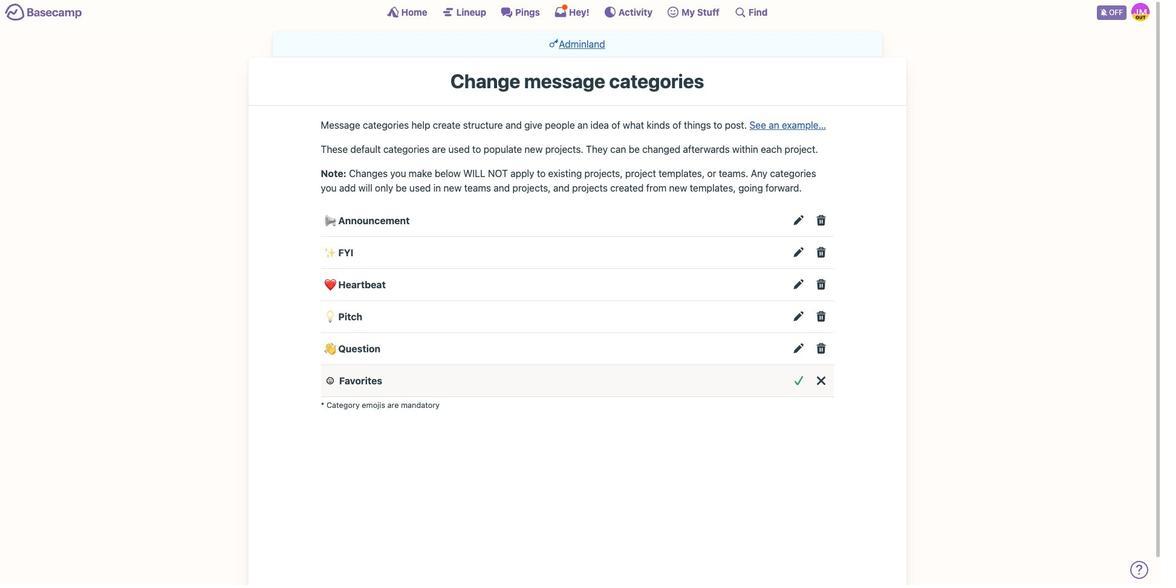 Task type: locate. For each thing, give the bounding box(es) containing it.
None text field
[[324, 373, 337, 389]]

keyboard shortcut: ⌘ + / image
[[734, 6, 746, 18]]

jer mill image
[[1132, 3, 1150, 21]]

main element
[[0, 0, 1155, 24]]



Task type: vqa. For each thing, say whether or not it's contained in the screenshot.
Keyboard shortcut: ⌘ + / icon
yes



Task type: describe. For each thing, give the bounding box(es) containing it.
Name it… text field
[[339, 373, 455, 389]]

switch accounts image
[[5, 3, 82, 22]]



